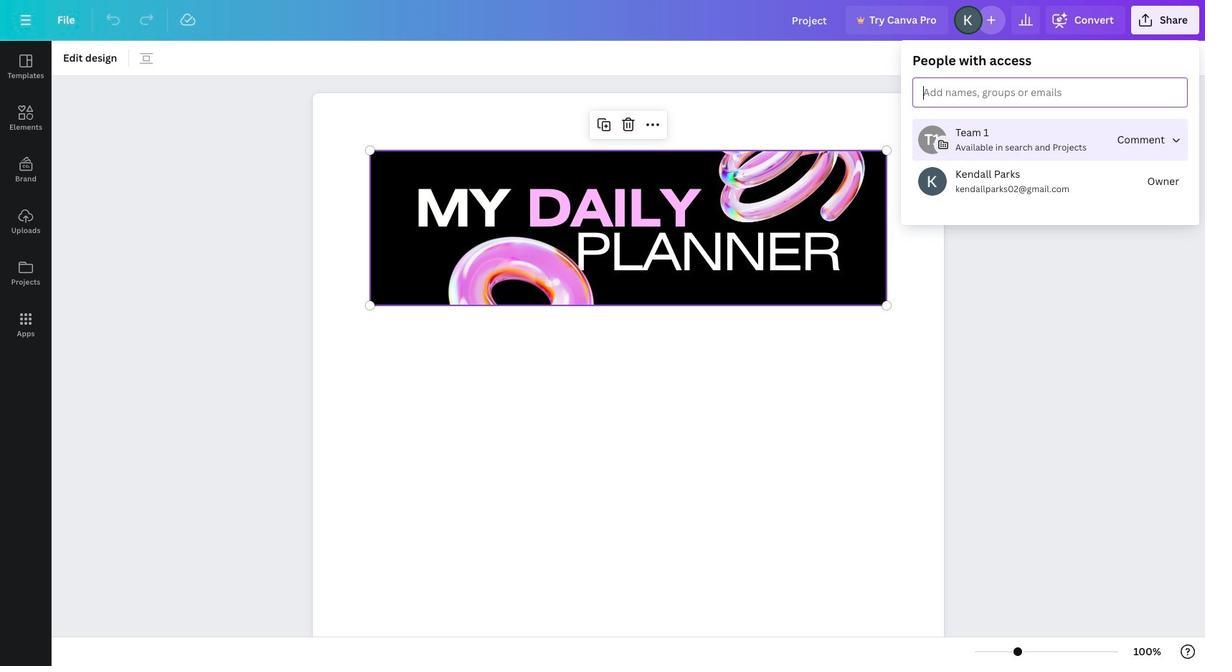 Task type: locate. For each thing, give the bounding box(es) containing it.
Add names, groups or emails text field
[[918, 83, 1063, 103]]

team 1 element
[[919, 126, 947, 154]]

Design title text field
[[781, 6, 840, 34]]

team 1 image
[[919, 126, 947, 154]]

None text field
[[313, 86, 944, 667]]

group
[[913, 52, 1188, 214]]



Task type: describe. For each thing, give the bounding box(es) containing it.
Zoom button
[[1125, 641, 1171, 664]]

main menu bar
[[0, 0, 1206, 41]]

side panel tab list
[[0, 41, 52, 351]]

Can comment button
[[1112, 126, 1188, 154]]



Task type: vqa. For each thing, say whether or not it's contained in the screenshot.
page
no



